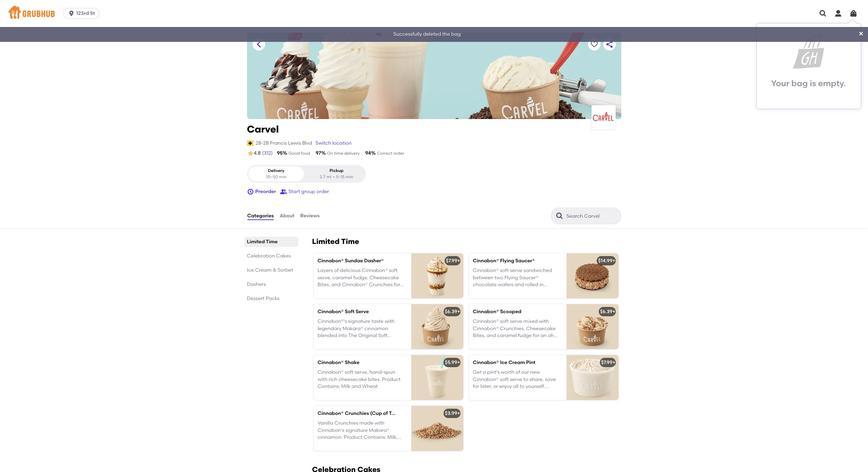 Task type: describe. For each thing, give the bounding box(es) containing it.
is
[[810, 78, 817, 88]]

later,
[[481, 384, 492, 390]]

serve,
[[355, 370, 368, 376]]

cinnabon® for cinnabon® sundae dasher®
[[318, 258, 344, 264]]

and inside cinnabon® soft serve, hand-spun with rich cheesecake bites.    product contains: milk and wheat
[[352, 384, 361, 390]]

our
[[522, 370, 529, 376]]

and up the pint
[[526, 347, 536, 353]]

dashers
[[247, 282, 266, 288]]

min inside delivery 35–50 min
[[279, 175, 287, 179]]

cinnabon® ice cream pint
[[473, 360, 536, 366]]

blvd
[[302, 140, 312, 146]]

save
[[545, 377, 556, 383]]

0 vertical spatial cream
[[255, 268, 272, 274]]

1 horizontal spatial ice
[[500, 360, 508, 366]]

cakes
[[276, 253, 291, 259]]

sweet
[[480, 340, 493, 346]]

cinnabon® scooped image
[[567, 305, 619, 350]]

preorder button
[[247, 186, 276, 198]]

soft for scooped
[[500, 319, 509, 325]]

fudge
[[518, 333, 532, 339]]

of inside get a pint's worth of our new cinnabon® soft serve to share, save for later, or enjoy all to yourself. product contains: milk and wheat
[[516, 370, 520, 376]]

product inside cinnabon® soft serve, hand-spun with rich cheesecake bites.    product contains: milk and wheat
[[382, 377, 401, 383]]

product inside get a pint's worth of our new cinnabon® soft serve to share, save for later, or enjoy all to yourself. product contains: milk and wheat
[[473, 391, 492, 397]]

main navigation navigation
[[0, 0, 868, 27]]

order inside button
[[317, 189, 329, 195]]

search icon image
[[556, 212, 564, 221]]

wheat, inside cinnabon® soft serve mixed with cinnabon® crunchies, cheesecake bites, and caramel fudge for an oh so sweet combination.      product contains: milk, wheat, and soy
[[508, 347, 525, 353]]

0 vertical spatial to
[[524, 377, 529, 383]]

0 horizontal spatial bag
[[451, 31, 461, 37]]

milk, inside vanilla crunchies made with cinnabon's signature makara® cinnamon.     product contains: milk, wheat, and soy
[[387, 435, 398, 441]]

$14.99
[[598, 258, 613, 264]]

save this restaurant image
[[590, 40, 599, 49]]

categories
[[247, 213, 274, 219]]

pint's
[[487, 370, 500, 376]]

$6.39 for cinnabon® soft serve mixed with cinnabon® crunchies, cheesecake bites, and caramel fudge for an oh so sweet combination.      product contains: milk, wheat, and soy
[[600, 309, 613, 315]]

star icon image
[[247, 150, 254, 157]]

0 horizontal spatial limited time
[[247, 239, 278, 245]]

taste
[[372, 319, 384, 325]]

in
[[540, 282, 544, 288]]

1 vertical spatial cream
[[509, 360, 525, 366]]

•
[[333, 175, 335, 179]]

1 horizontal spatial order
[[394, 151, 404, 156]]

oh
[[548, 333, 554, 339]]

about button
[[279, 204, 295, 229]]

contains: inside cinnabon® soft serve, hand-spun with rich cheesecake bites.    product contains: milk and wheat
[[318, 384, 340, 390]]

+ for cream
[[613, 360, 616, 366]]

celebration cakes
[[247, 253, 291, 259]]

svg image for preorder
[[247, 189, 254, 196]]

sorbet
[[278, 268, 293, 274]]

crunchies for cinnabon®
[[345, 411, 369, 417]]

flying inside cinnabon® soft serve sandwiched between two flying saucer® chocolate wafers and rolled in cinnabon® crunchies.     product contains: milk, wheat, and soy
[[505, 275, 518, 281]]

your bag is empty.
[[772, 78, 846, 88]]

product inside cinnabon® soft serve mixed with cinnabon® crunchies, cheesecake bites, and caramel fudge for an oh so sweet combination.      product contains: milk, wheat, and soy
[[527, 340, 546, 346]]

or
[[494, 384, 498, 390]]

save this restaurant button
[[588, 38, 601, 51]]

contains: inside cinnabon® soft serve mixed with cinnabon® crunchies, cheesecake bites, and caramel fudge for an oh so sweet combination.      product contains: milk, wheat, and soy
[[473, 347, 496, 353]]

worth
[[501, 370, 515, 376]]

$14.99 +
[[598, 258, 616, 264]]

st
[[90, 10, 95, 16]]

+ for (cup
[[457, 411, 460, 417]]

all
[[513, 384, 519, 390]]

pickup 2.7 mi • 5–15 min
[[320, 169, 353, 179]]

get
[[473, 370, 482, 376]]

0 vertical spatial flying
[[500, 258, 514, 264]]

cinnabon® flying saucer® image
[[567, 254, 619, 299]]

soft for flying
[[500, 268, 509, 274]]

saucer® inside cinnabon® soft serve sandwiched between two flying saucer® chocolate wafers and rolled in cinnabon® crunchies.     product contains: milk, wheat, and soy
[[519, 275, 539, 281]]

about
[[280, 213, 295, 219]]

ice cream & sorbet
[[247, 268, 293, 274]]

enjoy
[[500, 384, 512, 390]]

with inside vanilla crunchies made with cinnabon's signature makara® cinnamon.     product contains: milk, wheat, and soy
[[375, 421, 385, 427]]

a
[[483, 370, 486, 376]]

cinnabon's
[[318, 428, 345, 434]]

location
[[332, 140, 352, 146]]

(cup
[[370, 411, 382, 417]]

soy inside cinnabon® soft serve sandwiched between two flying saucer® chocolate wafers and rolled in cinnabon® crunchies.     product contains: milk, wheat, and soy
[[537, 296, 545, 302]]

97
[[316, 150, 321, 156]]

5–15
[[336, 175, 345, 179]]

celebration
[[247, 253, 275, 259]]

pint
[[526, 360, 536, 366]]

$3.99
[[445, 411, 457, 417]]

cinnabon® for cinnabon® crunchies (cup of toppings)
[[318, 411, 344, 417]]

crunchies for vanilla
[[335, 421, 358, 427]]

wheat, inside vanilla crunchies made with cinnabon's signature makara® cinnamon.     product contains: milk, wheat, and soy
[[318, 442, 335, 448]]

yourself.
[[526, 384, 545, 390]]

svg image for 123rd st
[[68, 10, 75, 17]]

cinnabon®'s signature taste with legendary makara® cinnamon blended into the original soft serve®.      product contains: milk and wheat
[[318, 319, 399, 353]]

1 vertical spatial svg image
[[859, 31, 864, 36]]

wafers
[[498, 282, 514, 288]]

1 horizontal spatial limited time
[[312, 238, 359, 246]]

mixed
[[524, 319, 538, 325]]

two
[[495, 275, 504, 281]]

dessert packs
[[247, 296, 280, 302]]

an
[[541, 333, 547, 339]]

cinnabon® for cinnabon® scooped
[[473, 309, 499, 315]]

share icon image
[[605, 40, 614, 49]]

cinnabon® soft serve mixed with cinnabon® crunchies, cheesecake bites, and caramel fudge for an oh so sweet combination.      product contains: milk, wheat, and soy
[[473, 319, 556, 353]]

dasher®
[[364, 258, 384, 264]]

crunchies,
[[500, 326, 525, 332]]

so
[[473, 340, 478, 346]]

get a pint's worth of our new cinnabon® soft serve to share, save for later, or enjoy all to yourself. product contains: milk and wheat
[[473, 370, 556, 397]]

shake
[[345, 360, 360, 366]]

delivery
[[268, 169, 284, 173]]

delivery 35–50 min
[[266, 169, 287, 179]]

the
[[348, 333, 357, 339]]

serve inside get a pint's worth of our new cinnabon® soft serve to share, save for later, or enjoy all to yourself. product contains: milk and wheat
[[510, 377, 523, 383]]

sundae
[[345, 258, 363, 264]]

wheat inside get a pint's worth of our new cinnabon® soft serve to share, save for later, or enjoy all to yourself. product contains: milk and wheat
[[537, 391, 553, 397]]

option group containing delivery 35–50 min
[[247, 165, 366, 183]]

milk, inside cinnabon® soft serve sandwiched between two flying saucer® chocolate wafers and rolled in cinnabon® crunchies.     product contains: milk, wheat, and soy
[[497, 296, 507, 302]]

caramel
[[497, 333, 517, 339]]

serve®.
[[318, 340, 334, 346]]

0 vertical spatial saucer®
[[516, 258, 535, 264]]

bites,
[[473, 333, 486, 339]]

switch location
[[316, 140, 352, 146]]

deleted
[[423, 31, 441, 37]]

and inside get a pint's worth of our new cinnabon® soft serve to share, save for later, or enjoy all to yourself. product contains: milk and wheat
[[527, 391, 536, 397]]

$5.99
[[445, 360, 457, 366]]

carvel logo image
[[592, 109, 616, 126]]

cinnabon® for cinnabon® ice cream pint
[[473, 360, 499, 366]]

makara® inside vanilla crunchies made with cinnabon's signature makara® cinnamon.     product contains: milk, wheat, and soy
[[369, 428, 390, 434]]

&
[[273, 268, 277, 274]]

made
[[360, 421, 374, 427]]

$3.99 +
[[445, 411, 460, 417]]

1 vertical spatial of
[[383, 411, 388, 417]]

cinnabon® shake image
[[411, 356, 463, 401]]

+ for saucer®
[[613, 258, 616, 264]]

1 vertical spatial to
[[520, 384, 525, 390]]

$7.99 for cinnabon® sundae dasher®
[[446, 258, 457, 264]]

cinnabon® crunchies (cup of toppings)
[[318, 411, 413, 417]]

cinnabon® for cinnabon® shake
[[318, 360, 344, 366]]

$5.99 +
[[445, 360, 460, 366]]

cinnabon® crunchies (cup of toppings) image
[[411, 407, 463, 452]]

time
[[334, 151, 343, 156]]

successfully
[[394, 31, 422, 37]]

the
[[443, 31, 450, 37]]



Task type: locate. For each thing, give the bounding box(es) containing it.
1 horizontal spatial cream
[[509, 360, 525, 366]]

94
[[365, 150, 371, 156]]

product down into
[[335, 340, 354, 346]]

1 serve from the top
[[510, 268, 523, 274]]

cream up our
[[509, 360, 525, 366]]

cinnabon® for cinnabon® soft serve sandwiched between two flying saucer® chocolate wafers and rolled in cinnabon® crunchies.     product contains: milk, wheat, and soy
[[473, 268, 499, 274]]

1 horizontal spatial time
[[341, 238, 359, 246]]

2 vertical spatial milk,
[[387, 435, 398, 441]]

1 vertical spatial wheat
[[362, 384, 378, 390]]

crunchies inside vanilla crunchies made with cinnabon's signature makara® cinnamon.     product contains: milk, wheat, and soy
[[335, 421, 358, 427]]

to
[[524, 377, 529, 383], [520, 384, 525, 390]]

cheesecake
[[339, 377, 367, 383]]

0 horizontal spatial of
[[383, 411, 388, 417]]

2 $6.39 from the left
[[600, 309, 613, 315]]

cinnabon® inside cinnabon® soft serve, hand-spun with rich cheesecake bites.    product contains: milk and wheat
[[318, 370, 344, 376]]

on time delivery
[[327, 151, 360, 156]]

milk inside cinnabon®'s signature taste with legendary makara® cinnamon blended into the original soft serve®.      product contains: milk and wheat
[[379, 340, 388, 346]]

soy inside cinnabon® soft serve mixed with cinnabon® crunchies, cheesecake bites, and caramel fudge for an oh so sweet combination.      product contains: milk, wheat, and soy
[[537, 347, 545, 353]]

and down rolled
[[526, 296, 536, 302]]

$6.39
[[445, 309, 457, 315], [600, 309, 613, 315]]

signature down serve
[[348, 319, 370, 325]]

hand-
[[370, 370, 384, 376]]

and down cinnamon.
[[336, 442, 345, 448]]

contains: inside vanilla crunchies made with cinnabon's signature makara® cinnamon.     product contains: milk, wheat, and soy
[[364, 435, 386, 441]]

crunchies up made
[[345, 411, 369, 417]]

product down spun
[[382, 377, 401, 383]]

with inside cinnabon®'s signature taste with legendary makara® cinnamon blended into the original soft serve®.      product contains: milk and wheat
[[385, 319, 395, 325]]

min right 5–15
[[346, 175, 353, 179]]

and inside vanilla crunchies made with cinnabon's signature makara® cinnamon.     product contains: milk, wheat, and soy
[[336, 442, 345, 448]]

reviews button
[[300, 204, 320, 229]]

good
[[289, 151, 300, 156]]

1 vertical spatial saucer®
[[519, 275, 539, 281]]

2 vertical spatial soy
[[346, 442, 355, 448]]

wheat
[[318, 347, 334, 353], [362, 384, 378, 390], [537, 391, 553, 397]]

0 vertical spatial soy
[[537, 296, 545, 302]]

$7.99 + for cinnabon® sundae dasher®
[[446, 258, 460, 264]]

wheat, inside cinnabon® soft serve sandwiched between two flying saucer® chocolate wafers and rolled in cinnabon® crunchies.     product contains: milk, wheat, and soy
[[508, 296, 525, 302]]

soft left serve
[[345, 309, 355, 315]]

contains: inside cinnabon® soft serve sandwiched between two flying saucer® chocolate wafers and rolled in cinnabon® crunchies.     product contains: milk, wheat, and soy
[[473, 296, 496, 302]]

0 vertical spatial wheat,
[[508, 296, 525, 302]]

serve inside cinnabon® soft serve sandwiched between two flying saucer® chocolate wafers and rolled in cinnabon® crunchies.     product contains: milk, wheat, and soy
[[510, 268, 523, 274]]

bag left the is
[[792, 78, 808, 88]]

milk inside get a pint's worth of our new cinnabon® soft serve to share, save for later, or enjoy all to yourself. product contains: milk and wheat
[[517, 391, 526, 397]]

svg image inside the preorder button
[[247, 189, 254, 196]]

option group
[[247, 165, 366, 183]]

cinnabon® for cinnabon® soft serve
[[318, 309, 344, 315]]

1 horizontal spatial for
[[533, 333, 540, 339]]

1 horizontal spatial min
[[346, 175, 353, 179]]

0 horizontal spatial milk
[[341, 384, 351, 390]]

of right (cup
[[383, 411, 388, 417]]

switch location button
[[315, 140, 352, 147]]

milk
[[379, 340, 388, 346], [341, 384, 351, 390], [517, 391, 526, 397]]

chocolate
[[473, 282, 497, 288]]

soft inside get a pint's worth of our new cinnabon® soft serve to share, save for later, or enjoy all to yourself. product contains: milk and wheat
[[500, 377, 509, 383]]

1 horizontal spatial limited
[[312, 238, 340, 246]]

1 horizontal spatial bag
[[792, 78, 808, 88]]

1 horizontal spatial $6.39
[[600, 309, 613, 315]]

0 horizontal spatial svg image
[[68, 10, 75, 17]]

wheat down bites.
[[362, 384, 378, 390]]

and up sweet
[[487, 333, 496, 339]]

0 vertical spatial makara®
[[343, 326, 363, 332]]

soft up cheesecake
[[345, 370, 354, 376]]

wheat down yourself.
[[537, 391, 553, 397]]

with right taste
[[385, 319, 395, 325]]

sandwiched
[[524, 268, 552, 274]]

0 vertical spatial ice
[[247, 268, 254, 274]]

cinnabon® for cinnabon® soft serve mixed with cinnabon® crunchies, cheesecake bites, and caramel fudge for an oh so sweet combination.      product contains: milk, wheat, and soy
[[473, 319, 499, 325]]

+ for dasher®
[[457, 258, 460, 264]]

0 vertical spatial wheat
[[318, 347, 334, 353]]

123rd
[[76, 10, 89, 16]]

into
[[338, 333, 347, 339]]

1 horizontal spatial milk
[[379, 340, 388, 346]]

2 horizontal spatial wheat
[[537, 391, 553, 397]]

Search Carvel search field
[[566, 213, 619, 220]]

$7.99 for cinnabon® ice cream pint
[[601, 360, 613, 366]]

$6.39 + for cinnabon® soft serve mixed with cinnabon® crunchies, cheesecake bites, and caramel fudge for an oh so sweet combination.      product contains: milk, wheat, and soy
[[600, 309, 616, 315]]

2 vertical spatial wheat,
[[318, 442, 335, 448]]

cream left &
[[255, 268, 272, 274]]

empty.
[[819, 78, 846, 88]]

0 horizontal spatial $6.39
[[445, 309, 457, 315]]

makara®
[[343, 326, 363, 332], [369, 428, 390, 434]]

min down 'delivery'
[[279, 175, 287, 179]]

vanilla crunchies made with cinnabon's signature makara® cinnamon.     product contains: milk, wheat, and soy
[[318, 421, 398, 448]]

2 horizontal spatial svg image
[[859, 31, 864, 36]]

contains: down sweet
[[473, 347, 496, 353]]

0 vertical spatial of
[[516, 370, 520, 376]]

0 horizontal spatial $7.99
[[446, 258, 457, 264]]

$7.99 +
[[446, 258, 460, 264], [601, 360, 616, 366]]

1 vertical spatial milk
[[341, 384, 351, 390]]

2 svg image from the left
[[834, 9, 843, 18]]

for
[[533, 333, 540, 339], [473, 384, 479, 390]]

signature inside vanilla crunchies made with cinnabon's signature makara® cinnamon.     product contains: milk, wheat, and soy
[[346, 428, 368, 434]]

0 vertical spatial soft
[[345, 309, 355, 315]]

limited down reviews button on the top left of page
[[312, 238, 340, 246]]

milk inside cinnabon® soft serve, hand-spun with rich cheesecake bites.    product contains: milk and wheat
[[341, 384, 351, 390]]

1 svg image from the left
[[819, 9, 828, 18]]

cinnabon® soft serve, hand-spun with rich cheesecake bites.    product contains: milk and wheat
[[318, 370, 401, 390]]

to right all
[[520, 384, 525, 390]]

cinnabon® soft serve image
[[411, 305, 463, 350]]

your
[[772, 78, 790, 88]]

bites.
[[368, 377, 381, 383]]

signature inside cinnabon®'s signature taste with legendary makara® cinnamon blended into the original soft serve®.      product contains: milk and wheat
[[348, 319, 370, 325]]

0 horizontal spatial makara®
[[343, 326, 363, 332]]

0 horizontal spatial order
[[317, 189, 329, 195]]

contains: down rich
[[318, 384, 340, 390]]

start
[[289, 189, 300, 195]]

1 horizontal spatial soft
[[378, 333, 388, 339]]

product
[[526, 289, 545, 295], [335, 340, 354, 346], [527, 340, 546, 346], [382, 377, 401, 383], [473, 391, 492, 397], [344, 435, 363, 441]]

123rd st button
[[63, 8, 102, 19]]

0 vertical spatial serve
[[510, 268, 523, 274]]

0 horizontal spatial cream
[[255, 268, 272, 274]]

1 vertical spatial order
[[317, 189, 329, 195]]

carvel
[[247, 123, 279, 135]]

contains:
[[473, 296, 496, 302], [355, 340, 378, 346], [473, 347, 496, 353], [318, 384, 340, 390], [493, 391, 515, 397], [364, 435, 386, 441]]

start group order button
[[280, 186, 329, 198]]

95
[[277, 150, 283, 156]]

soft down cinnamon
[[378, 333, 388, 339]]

saucer® up rolled
[[519, 275, 539, 281]]

svg image inside 123rd st button
[[68, 10, 75, 17]]

people icon image
[[280, 189, 287, 196]]

wheat down serve®.
[[318, 347, 334, 353]]

soft up the two at the right bottom
[[500, 268, 509, 274]]

0 horizontal spatial time
[[266, 239, 278, 245]]

cinnabon® for cinnabon® flying saucer®
[[473, 258, 499, 264]]

and down yourself.
[[527, 391, 536, 397]]

packs
[[266, 296, 280, 302]]

1 horizontal spatial $7.99
[[601, 360, 613, 366]]

group
[[301, 189, 315, 195]]

saucer® up sandwiched
[[516, 258, 535, 264]]

0 vertical spatial crunchies
[[345, 411, 369, 417]]

soy inside vanilla crunchies made with cinnabon's signature makara® cinnamon.     product contains: milk, wheat, and soy
[[346, 442, 355, 448]]

serve up all
[[510, 377, 523, 383]]

makara® up the
[[343, 326, 363, 332]]

1 vertical spatial signature
[[346, 428, 368, 434]]

0 vertical spatial for
[[533, 333, 540, 339]]

2 vertical spatial serve
[[510, 377, 523, 383]]

preorder
[[255, 189, 276, 195]]

0 vertical spatial $7.99 +
[[446, 258, 460, 264]]

1 horizontal spatial $7.99 +
[[601, 360, 616, 366]]

bag
[[451, 31, 461, 37], [792, 78, 808, 88]]

flying up wafers
[[505, 275, 518, 281]]

francis
[[270, 140, 287, 146]]

of left our
[[516, 370, 520, 376]]

3 svg image from the left
[[850, 9, 858, 18]]

milk, down crunchies.
[[497, 296, 507, 302]]

soft inside cinnabon® soft serve, hand-spun with rich cheesecake bites.    product contains: milk and wheat
[[345, 370, 354, 376]]

ice up worth
[[500, 360, 508, 366]]

caret left icon image
[[255, 40, 263, 49]]

0 vertical spatial svg image
[[68, 10, 75, 17]]

product inside vanilla crunchies made with cinnabon's signature makara® cinnamon.     product contains: milk, wheat, and soy
[[344, 435, 363, 441]]

0 vertical spatial milk,
[[497, 296, 507, 302]]

milk, down toppings)
[[387, 435, 398, 441]]

pickup
[[330, 169, 344, 173]]

limited up celebration
[[247, 239, 265, 245]]

soft up crunchies,
[[500, 319, 509, 325]]

limited
[[312, 238, 340, 246], [247, 239, 265, 245]]

order right correct
[[394, 151, 404, 156]]

with up cheesecake
[[539, 319, 549, 325]]

serve
[[356, 309, 369, 315]]

1 $6.39 + from the left
[[445, 309, 460, 315]]

reviews
[[300, 213, 320, 219]]

1 horizontal spatial svg image
[[247, 189, 254, 196]]

order right group
[[317, 189, 329, 195]]

0 vertical spatial $7.99
[[446, 258, 457, 264]]

contains: inside cinnabon®'s signature taste with legendary makara® cinnamon blended into the original soft serve®.      product contains: milk and wheat
[[355, 340, 378, 346]]

min inside pickup 2.7 mi • 5–15 min
[[346, 175, 353, 179]]

limited time
[[312, 238, 359, 246], [247, 239, 278, 245]]

0 vertical spatial order
[[394, 151, 404, 156]]

makara® down made
[[369, 428, 390, 434]]

28-28 francis lewis blvd button
[[255, 140, 313, 147]]

$6.39 + for cinnabon®'s signature taste with legendary makara® cinnamon blended into the original soft serve®.      product contains: milk and wheat
[[445, 309, 460, 315]]

product down an
[[527, 340, 546, 346]]

svg image
[[819, 9, 828, 18], [834, 9, 843, 18], [850, 9, 858, 18]]

ice
[[247, 268, 254, 274], [500, 360, 508, 366]]

for inside get a pint's worth of our new cinnabon® soft serve to share, save for later, or enjoy all to yourself. product contains: milk and wheat
[[473, 384, 479, 390]]

switch
[[316, 140, 331, 146]]

0 horizontal spatial soft
[[345, 309, 355, 315]]

serve for crunchies,
[[510, 319, 523, 325]]

2 min from the left
[[346, 175, 353, 179]]

contains: down chocolate
[[473, 296, 496, 302]]

$6.39 for cinnabon®'s signature taste with legendary makara® cinnamon blended into the original soft serve®.      product contains: milk and wheat
[[445, 309, 457, 315]]

serve down cinnabon® flying saucer®
[[510, 268, 523, 274]]

wheat inside cinnabon®'s signature taste with legendary makara® cinnamon blended into the original soft serve®.      product contains: milk and wheat
[[318, 347, 334, 353]]

with left rich
[[318, 377, 328, 383]]

limited time up celebration
[[247, 239, 278, 245]]

2.7
[[320, 175, 325, 179]]

product down made
[[344, 435, 363, 441]]

product down rolled
[[526, 289, 545, 295]]

good food
[[289, 151, 310, 156]]

123rd st
[[76, 10, 95, 16]]

1 vertical spatial $7.99
[[601, 360, 613, 366]]

1 vertical spatial serve
[[510, 319, 523, 325]]

lewis
[[288, 140, 301, 146]]

on
[[327, 151, 333, 156]]

contains: down made
[[364, 435, 386, 441]]

4.8
[[254, 150, 261, 156]]

cinnabon® ice cream pint image
[[567, 356, 619, 401]]

soft inside cinnabon® soft serve sandwiched between two flying saucer® chocolate wafers and rolled in cinnabon® crunchies.     product contains: milk, wheat, and soy
[[500, 268, 509, 274]]

contains: inside get a pint's worth of our new cinnabon® soft serve to share, save for later, or enjoy all to yourself. product contains: milk and wheat
[[493, 391, 515, 397]]

contains: down the enjoy
[[493, 391, 515, 397]]

vanilla
[[318, 421, 333, 427]]

cinnabon® inside get a pint's worth of our new cinnabon® soft serve to share, save for later, or enjoy all to yourself. product contains: milk and wheat
[[473, 377, 499, 383]]

crunchies
[[345, 411, 369, 417], [335, 421, 358, 427]]

1 vertical spatial $7.99 +
[[601, 360, 616, 366]]

serve up crunchies,
[[510, 319, 523, 325]]

time up "cinnabon® sundae dasher®"
[[341, 238, 359, 246]]

wheat, down cinnamon.
[[318, 442, 335, 448]]

cheesecake
[[526, 326, 556, 332]]

1 horizontal spatial svg image
[[834, 9, 843, 18]]

serve
[[510, 268, 523, 274], [510, 319, 523, 325], [510, 377, 523, 383]]

flying up the two at the right bottom
[[500, 258, 514, 264]]

crunchies up cinnabon's
[[335, 421, 358, 427]]

1 min from the left
[[279, 175, 287, 179]]

cinnabon®'s
[[318, 319, 347, 325]]

0 horizontal spatial wheat
[[318, 347, 334, 353]]

milk down cinnamon
[[379, 340, 388, 346]]

1 vertical spatial soft
[[378, 333, 388, 339]]

0 horizontal spatial for
[[473, 384, 479, 390]]

1 horizontal spatial makara®
[[369, 428, 390, 434]]

wheat, down crunchies.
[[508, 296, 525, 302]]

2 vertical spatial wheat
[[537, 391, 553, 397]]

limited time up "cinnabon® sundae dasher®"
[[312, 238, 359, 246]]

soft up the enjoy
[[500, 377, 509, 383]]

product down later,
[[473, 391, 492, 397]]

1 horizontal spatial wheat
[[362, 384, 378, 390]]

1 vertical spatial milk,
[[497, 347, 507, 353]]

successfully deleted the bag
[[394, 31, 461, 37]]

1 vertical spatial soy
[[537, 347, 545, 353]]

signature down made
[[346, 428, 368, 434]]

1 vertical spatial makara®
[[369, 428, 390, 434]]

0 horizontal spatial $7.99 +
[[446, 258, 460, 264]]

with inside cinnabon® soft serve, hand-spun with rich cheesecake bites.    product contains: milk and wheat
[[318, 377, 328, 383]]

0 horizontal spatial svg image
[[819, 9, 828, 18]]

for left later,
[[473, 384, 479, 390]]

2 vertical spatial svg image
[[247, 189, 254, 196]]

rolled
[[525, 282, 539, 288]]

milk, down combination.
[[497, 347, 507, 353]]

of
[[516, 370, 520, 376], [383, 411, 388, 417]]

soft inside cinnabon®'s signature taste with legendary makara® cinnamon blended into the original soft serve®.      product contains: milk and wheat
[[378, 333, 388, 339]]

cinnabon® scooped
[[473, 309, 522, 315]]

ice up the dashers on the left bottom of the page
[[247, 268, 254, 274]]

1 vertical spatial flying
[[505, 275, 518, 281]]

and up crunchies.
[[515, 282, 524, 288]]

milk, inside cinnabon® soft serve mixed with cinnabon® crunchies, cheesecake bites, and caramel fudge for an oh so sweet combination.      product contains: milk, wheat, and soy
[[497, 347, 507, 353]]

serve inside cinnabon® soft serve mixed with cinnabon® crunchies, cheesecake bites, and caramel fudge for an oh so sweet combination.      product contains: milk, wheat, and soy
[[510, 319, 523, 325]]

2 $6.39 + from the left
[[600, 309, 616, 315]]

bag right the on the right top of the page
[[451, 31, 461, 37]]

milk down all
[[517, 391, 526, 397]]

for inside cinnabon® soft serve mixed with cinnabon® crunchies, cheesecake bites, and caramel fudge for an oh so sweet combination.      product contains: milk, wheat, and soy
[[533, 333, 540, 339]]

1 vertical spatial wheat,
[[508, 347, 525, 353]]

2 horizontal spatial milk
[[517, 391, 526, 397]]

milk down cheesecake
[[341, 384, 351, 390]]

bag inside tooltip
[[792, 78, 808, 88]]

toppings)
[[389, 411, 413, 417]]

scooped
[[500, 309, 522, 315]]

with down (cup
[[375, 421, 385, 427]]

with inside cinnabon® soft serve mixed with cinnabon® crunchies, cheesecake bites, and caramel fudge for an oh so sweet combination.      product contains: milk, wheat, and soy
[[539, 319, 549, 325]]

0 vertical spatial bag
[[451, 31, 461, 37]]

crunchies.
[[500, 289, 525, 295]]

wheat,
[[508, 296, 525, 302], [508, 347, 525, 353], [318, 442, 335, 448]]

2 horizontal spatial svg image
[[850, 9, 858, 18]]

1 vertical spatial for
[[473, 384, 479, 390]]

and down cheesecake
[[352, 384, 361, 390]]

cinnabon® for cinnabon® soft serve, hand-spun with rich cheesecake bites.    product contains: milk and wheat
[[318, 370, 344, 376]]

+ for serve
[[457, 309, 460, 315]]

with
[[385, 319, 395, 325], [539, 319, 549, 325], [318, 377, 328, 383], [375, 421, 385, 427]]

svg image
[[68, 10, 75, 17], [859, 31, 864, 36], [247, 189, 254, 196]]

cinnabon® sundae dasher® image
[[411, 254, 463, 299]]

0 horizontal spatial limited
[[247, 239, 265, 245]]

serve for flying
[[510, 268, 523, 274]]

time up celebration cakes
[[266, 239, 278, 245]]

1 vertical spatial bag
[[792, 78, 808, 88]]

flying
[[500, 258, 514, 264], [505, 275, 518, 281]]

makara® inside cinnabon®'s signature taste with legendary makara® cinnamon blended into the original soft serve®.      product contains: milk and wheat
[[343, 326, 363, 332]]

cinnabon® shake
[[318, 360, 360, 366]]

wheat, down combination.
[[508, 347, 525, 353]]

1 vertical spatial ice
[[500, 360, 508, 366]]

$7.99 + for cinnabon® ice cream pint
[[601, 360, 616, 366]]

and up spun
[[389, 340, 399, 346]]

0 horizontal spatial min
[[279, 175, 287, 179]]

soft inside cinnabon® soft serve mixed with cinnabon® crunchies, cheesecake bites, and caramel fudge for an oh so sweet combination.      product contains: milk, wheat, and soy
[[500, 319, 509, 325]]

0 vertical spatial milk
[[379, 340, 388, 346]]

3 serve from the top
[[510, 377, 523, 383]]

1 $6.39 from the left
[[445, 309, 457, 315]]

and inside cinnabon®'s signature taste with legendary makara® cinnamon blended into the original soft serve®.      product contains: milk and wheat
[[389, 340, 399, 346]]

35–50
[[266, 175, 278, 179]]

2 serve from the top
[[510, 319, 523, 325]]

delivery
[[344, 151, 360, 156]]

1 horizontal spatial $6.39 +
[[600, 309, 616, 315]]

legendary
[[318, 326, 342, 332]]

1 horizontal spatial of
[[516, 370, 520, 376]]

(312)
[[262, 150, 273, 156]]

your bag is empty. tooltip
[[757, 19, 861, 109]]

between
[[473, 275, 494, 281]]

product inside cinnabon®'s signature taste with legendary makara® cinnamon blended into the original soft serve®.      product contains: milk and wheat
[[335, 340, 354, 346]]

product inside cinnabon® soft serve sandwiched between two flying saucer® chocolate wafers and rolled in cinnabon® crunchies.     product contains: milk, wheat, and soy
[[526, 289, 545, 295]]

1 vertical spatial crunchies
[[335, 421, 358, 427]]

0 horizontal spatial ice
[[247, 268, 254, 274]]

to down our
[[524, 377, 529, 383]]

soft for shake
[[345, 370, 354, 376]]

subscription pass image
[[247, 141, 254, 146]]

0 horizontal spatial $6.39 +
[[445, 309, 460, 315]]

contains: down original
[[355, 340, 378, 346]]

2 vertical spatial milk
[[517, 391, 526, 397]]

0 vertical spatial signature
[[348, 319, 370, 325]]

wheat inside cinnabon® soft serve, hand-spun with rich cheesecake bites.    product contains: milk and wheat
[[362, 384, 378, 390]]

for left an
[[533, 333, 540, 339]]



Task type: vqa. For each thing, say whether or not it's contained in the screenshot.
second Meatball Marinara image from the top
no



